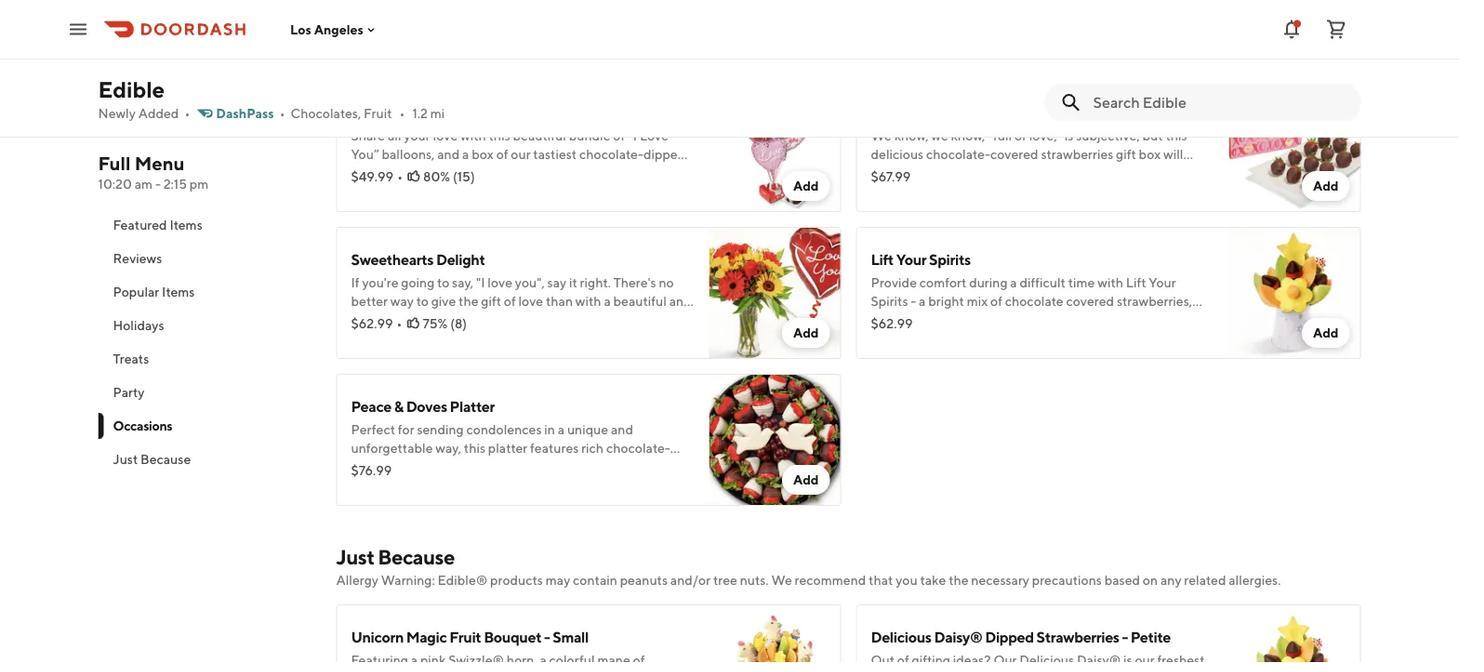 Task type: vqa. For each thing, say whether or not it's contained in the screenshot.
Your
yes



Task type: locate. For each thing, give the bounding box(es) containing it.
0 vertical spatial items
[[170, 217, 203, 233]]

lift your spirits
[[871, 251, 971, 268]]

you
[[896, 573, 918, 588]]

0 vertical spatial fruit
[[364, 106, 392, 121]]

because up warning:
[[378, 545, 455, 569]]

contain
[[573, 573, 618, 588]]

add for lift your spirits
[[1313, 325, 1339, 340]]

• right the dashpass
[[280, 106, 285, 121]]

0 horizontal spatial fruit
[[364, 106, 392, 121]]

los angeles
[[290, 22, 364, 37]]

related
[[1184, 573, 1226, 588]]

holidays
[[113, 318, 164, 333]]

lift your spirits image
[[1229, 227, 1361, 359]]

$62.99 left 75%
[[351, 316, 393, 331]]

occasions
[[113, 418, 172, 433]]

1 horizontal spatial fruit
[[449, 628, 481, 646]]

birthday flowers & berries box image
[[709, 0, 841, 65]]

1 vertical spatial because
[[378, 545, 455, 569]]

add for peace & doves platter
[[793, 472, 819, 487]]

treats button
[[98, 342, 314, 376]]

(15)
[[453, 169, 475, 184]]

sweetheart balloon bundle image
[[709, 80, 841, 212]]

because
[[141, 452, 191, 467], [378, 545, 455, 569]]

- for delicious
[[1122, 628, 1128, 646]]

fruit right magic
[[449, 628, 481, 646]]

reviews button
[[98, 242, 314, 275]]

newly
[[98, 106, 136, 121]]

•
[[185, 106, 190, 121], [280, 106, 285, 121], [400, 106, 405, 121], [397, 169, 403, 184], [397, 316, 402, 331]]

0 horizontal spatial because
[[141, 452, 191, 467]]

0 horizontal spatial $62.99
[[351, 316, 393, 331]]

spirits
[[929, 251, 971, 268]]

peace & doves platter image
[[709, 374, 841, 506]]

because inside button
[[141, 452, 191, 467]]

add for sweetheart balloon bundle
[[793, 178, 819, 193]]

0 horizontal spatial -
[[155, 176, 161, 192]]

because for just because
[[141, 452, 191, 467]]

am
[[135, 176, 153, 192]]

just because button
[[98, 443, 314, 476]]

necessary
[[971, 573, 1030, 588]]

just inside "just because allergy warning: edible® products may contain peanuts and/or tree nuts. we recommend that you take the necessary precautions based on any related allergies."
[[336, 545, 374, 569]]

$62.99 for $62.99
[[871, 316, 913, 331]]

1 vertical spatial just
[[336, 545, 374, 569]]

1 $62.99 from the left
[[351, 316, 393, 331]]

0 vertical spatial because
[[141, 452, 191, 467]]

holidays button
[[98, 309, 314, 342]]

full
[[98, 153, 131, 174]]

2 $62.99 from the left
[[871, 316, 913, 331]]

delight
[[436, 251, 485, 268]]

added
[[138, 106, 179, 121]]

1 horizontal spatial because
[[378, 545, 455, 569]]

0 items, open order cart image
[[1326, 18, 1348, 40]]

just down occasions
[[113, 452, 138, 467]]

1 horizontal spatial $62.99
[[871, 316, 913, 331]]

vanilla edible® cake with confetti image
[[1229, 0, 1361, 65]]

2 horizontal spatial -
[[1122, 628, 1128, 646]]

peanuts
[[620, 573, 668, 588]]

just
[[113, 452, 138, 467], [336, 545, 374, 569]]

and/or
[[671, 573, 711, 588]]

$69.99
[[351, 22, 394, 37]]

- left the small
[[544, 628, 550, 646]]

just inside just because button
[[113, 452, 138, 467]]

the
[[949, 573, 969, 588]]

75%
[[423, 316, 448, 331]]

items right popular
[[162, 284, 195, 300]]

0 vertical spatial just
[[113, 452, 138, 467]]

dashpass •
[[216, 106, 285, 121]]

take
[[920, 573, 946, 588]]

1 vertical spatial items
[[162, 284, 195, 300]]

because inside "just because allergy warning: edible® products may contain peanuts and/or tree nuts. we recommend that you take the necessary precautions based on any related allergies."
[[378, 545, 455, 569]]

- left petite in the right bottom of the page
[[1122, 628, 1128, 646]]

1 horizontal spatial -
[[544, 628, 550, 646]]

- inside full menu 10:20 am - 2:15 pm
[[155, 176, 161, 192]]

0 horizontal spatial just
[[113, 452, 138, 467]]

delicious
[[871, 628, 932, 646]]

just for just because allergy warning: edible® products may contain peanuts and/or tree nuts. we recommend that you take the necessary precautions based on any related allergies.
[[336, 545, 374, 569]]

unicorn
[[351, 628, 404, 646]]

$62.99 •
[[351, 316, 402, 331]]

fruit left 1.2
[[364, 106, 392, 121]]

balloon
[[430, 104, 480, 121]]

$49.99
[[351, 169, 394, 184]]

recommend
[[795, 573, 866, 588]]

- right am
[[155, 176, 161, 192]]

just up allergy
[[336, 545, 374, 569]]

1.2
[[412, 106, 428, 121]]

items for popular items
[[162, 284, 195, 300]]

• right $49.99
[[397, 169, 403, 184]]

because for just because allergy warning: edible® products may contain peanuts and/or tree nuts. we recommend that you take the necessary precautions based on any related allergies.
[[378, 545, 455, 569]]

strawberries
[[1037, 628, 1120, 646]]

party button
[[98, 376, 314, 409]]

full menu 10:20 am - 2:15 pm
[[98, 153, 209, 192]]

menu
[[135, 153, 185, 174]]

unicorn magic fruit bouquet - small
[[351, 628, 589, 646]]

items up reviews "button"
[[170, 217, 203, 233]]

because down occasions
[[141, 452, 191, 467]]

$62.99 for $62.99 •
[[351, 316, 393, 331]]

$62.99
[[351, 316, 393, 331], [871, 316, 913, 331]]

-
[[155, 176, 161, 192], [544, 628, 550, 646], [1122, 628, 1128, 646]]

reviews
[[113, 251, 162, 266]]

items
[[170, 217, 203, 233], [162, 284, 195, 300]]

fruit
[[364, 106, 392, 121], [449, 628, 481, 646]]

$62.99 down lift at top right
[[871, 316, 913, 331]]

add button
[[1302, 24, 1350, 54], [782, 171, 830, 201], [1302, 171, 1350, 201], [782, 318, 830, 348], [1302, 318, 1350, 348], [782, 465, 830, 495]]

add
[[1313, 31, 1339, 47], [793, 178, 819, 193], [1313, 178, 1339, 193], [793, 325, 819, 340], [1313, 325, 1339, 340], [793, 472, 819, 487]]

10:20
[[98, 176, 132, 192]]

$67.99
[[871, 169, 911, 184]]

popular items
[[113, 284, 195, 300]]

1 vertical spatial fruit
[[449, 628, 481, 646]]

featured
[[113, 217, 167, 233]]

1 horizontal spatial just
[[336, 545, 374, 569]]

sweethearts delight image
[[709, 227, 841, 359]]

• left 75%
[[397, 316, 402, 331]]



Task type: describe. For each thing, give the bounding box(es) containing it.
75% (8)
[[423, 316, 467, 331]]

petite
[[1131, 628, 1171, 646]]

notification bell image
[[1281, 18, 1303, 40]]

• for dashpass •
[[280, 106, 285, 121]]

based
[[1105, 573, 1141, 588]]

mi
[[430, 106, 445, 121]]

• for $62.99 •
[[397, 316, 402, 331]]

$76.99
[[351, 463, 392, 478]]

sweethearts
[[351, 251, 434, 268]]

that
[[869, 573, 893, 588]]

edible
[[98, 76, 165, 102]]

open menu image
[[67, 18, 89, 40]]

items for featured items
[[170, 217, 203, 233]]

Item Search search field
[[1093, 92, 1347, 113]]

just for just because
[[113, 452, 138, 467]]

add button for sweetheart balloon bundle
[[782, 171, 830, 201]]

magic
[[406, 628, 447, 646]]

edible®
[[438, 573, 488, 588]]

any
[[1161, 573, 1182, 588]]

small
[[553, 628, 589, 646]]

add for sweethearts delight
[[793, 325, 819, 340]]

$49.99 •
[[351, 169, 403, 184]]

unicorn magic fruit bouquet - small image
[[709, 605, 841, 663]]

popular items button
[[98, 275, 314, 309]]

full of love berries image
[[1229, 80, 1361, 212]]

los angeles button
[[290, 22, 379, 37]]

featured items button
[[98, 208, 314, 242]]

doves
[[406, 398, 447, 415]]

party
[[113, 385, 145, 400]]

add button for lift your spirits
[[1302, 318, 1350, 348]]

newly added •
[[98, 106, 190, 121]]

pm
[[190, 176, 209, 192]]

• left 1.2
[[400, 106, 405, 121]]

• right the added
[[185, 106, 190, 121]]

peace
[[351, 398, 392, 415]]

lift
[[871, 251, 894, 268]]

&
[[394, 398, 404, 415]]

on
[[1143, 573, 1158, 588]]

may
[[546, 573, 571, 588]]

delicious daisy® dipped strawberries - petite image
[[1229, 605, 1361, 663]]

your
[[896, 251, 927, 268]]

los
[[290, 22, 312, 37]]

sweetheart balloon bundle
[[351, 104, 530, 121]]

chocolates, fruit • 1.2 mi
[[291, 106, 445, 121]]

popular
[[113, 284, 159, 300]]

add button for peace & doves platter
[[782, 465, 830, 495]]

chocolates,
[[291, 106, 361, 121]]

add button for sweethearts delight
[[782, 318, 830, 348]]

2:15
[[163, 176, 187, 192]]

allergies.
[[1229, 573, 1281, 588]]

just because
[[113, 452, 191, 467]]

80%
[[423, 169, 450, 184]]

daisy®
[[934, 628, 983, 646]]

(8)
[[450, 316, 467, 331]]

we
[[772, 573, 792, 588]]

dashpass
[[216, 106, 274, 121]]

treats
[[113, 351, 149, 367]]

tree
[[713, 573, 738, 588]]

warning:
[[381, 573, 435, 588]]

platter
[[450, 398, 495, 415]]

bundle
[[482, 104, 530, 121]]

nuts.
[[740, 573, 769, 588]]

delicious daisy® dipped strawberries - petite
[[871, 628, 1171, 646]]

bouquet
[[484, 628, 542, 646]]

products
[[490, 573, 543, 588]]

angeles
[[314, 22, 364, 37]]

just because allergy warning: edible® products may contain peanuts and/or tree nuts. we recommend that you take the necessary precautions based on any related allergies.
[[336, 545, 1281, 588]]

sweetheart
[[351, 104, 427, 121]]

80% (15)
[[423, 169, 475, 184]]

allergy
[[336, 573, 379, 588]]

- for unicorn
[[544, 628, 550, 646]]

featured items
[[113, 217, 203, 233]]

• for $49.99 •
[[397, 169, 403, 184]]

peace & doves platter
[[351, 398, 495, 415]]

dipped
[[985, 628, 1034, 646]]

sweethearts delight
[[351, 251, 485, 268]]

precautions
[[1032, 573, 1102, 588]]



